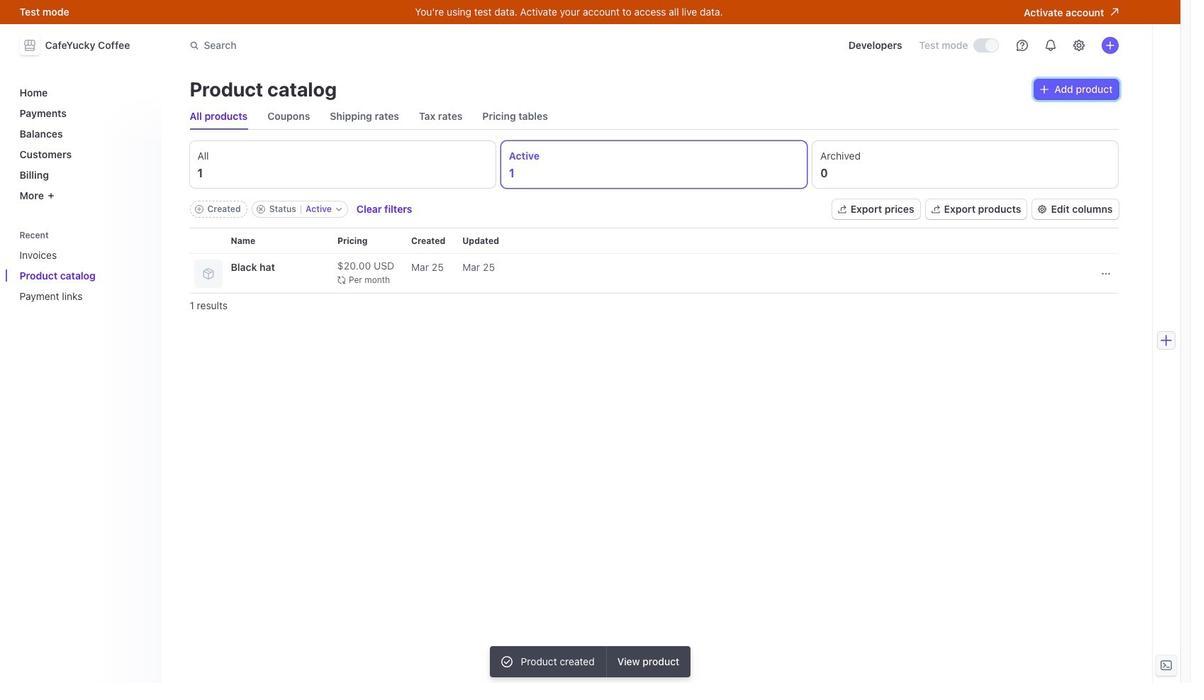 Task type: describe. For each thing, give the bounding box(es) containing it.
2 recent element from the top
[[14, 243, 153, 308]]

help image
[[1017, 40, 1028, 51]]

notifications image
[[1045, 40, 1056, 51]]

1 tab list from the top
[[190, 104, 1119, 130]]

row actions image
[[1102, 270, 1110, 278]]

svg image
[[1041, 85, 1049, 94]]

settings image
[[1073, 40, 1085, 51]]

remove status image
[[256, 205, 265, 213]]

edit status image
[[336, 206, 342, 212]]

clear history image
[[139, 231, 147, 239]]

Search text field
[[181, 32, 581, 59]]



Task type: vqa. For each thing, say whether or not it's contained in the screenshot.
Select item option
no



Task type: locate. For each thing, give the bounding box(es) containing it.
alert dialog
[[490, 646, 691, 677]]

0 vertical spatial tab list
[[190, 104, 1119, 130]]

2 tab list from the top
[[190, 141, 1119, 188]]

core navigation links element
[[14, 81, 153, 207]]

1 vertical spatial tab list
[[190, 141, 1119, 188]]

add created image
[[195, 205, 203, 213]]

toolbar
[[190, 201, 412, 218]]

tab list
[[190, 104, 1119, 130], [190, 141, 1119, 188]]

1 recent element from the top
[[14, 225, 153, 308]]

None search field
[[181, 32, 581, 59]]

recent element
[[14, 225, 153, 308], [14, 243, 153, 308]]

Test mode checkbox
[[974, 39, 998, 52]]



